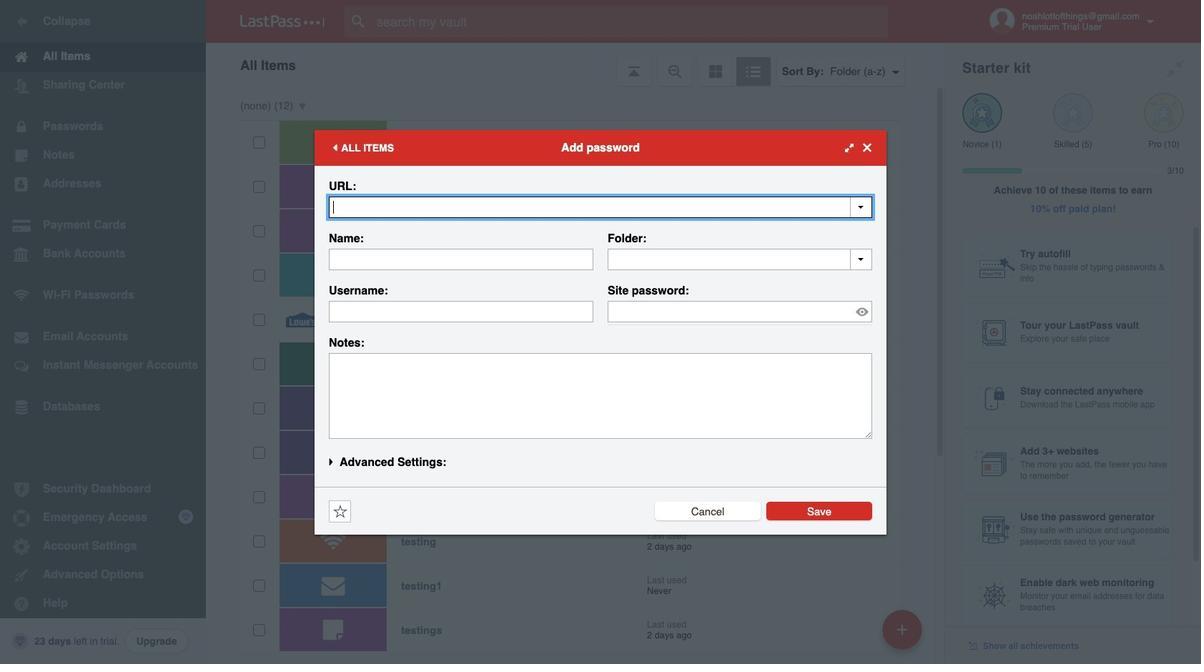 Task type: describe. For each thing, give the bounding box(es) containing it.
new item navigation
[[878, 606, 931, 664]]

vault options navigation
[[206, 43, 946, 86]]

main navigation navigation
[[0, 0, 206, 664]]



Task type: locate. For each thing, give the bounding box(es) containing it.
Search search field
[[345, 6, 916, 37]]

search my vault text field
[[345, 6, 916, 37]]

new item image
[[898, 625, 908, 635]]

None text field
[[608, 249, 873, 270], [329, 301, 594, 322], [329, 353, 873, 439], [608, 249, 873, 270], [329, 301, 594, 322], [329, 353, 873, 439]]

dialog
[[315, 130, 887, 535]]

None password field
[[608, 301, 873, 322]]

None text field
[[329, 196, 873, 218], [329, 249, 594, 270], [329, 196, 873, 218], [329, 249, 594, 270]]

lastpass image
[[240, 15, 325, 28]]



